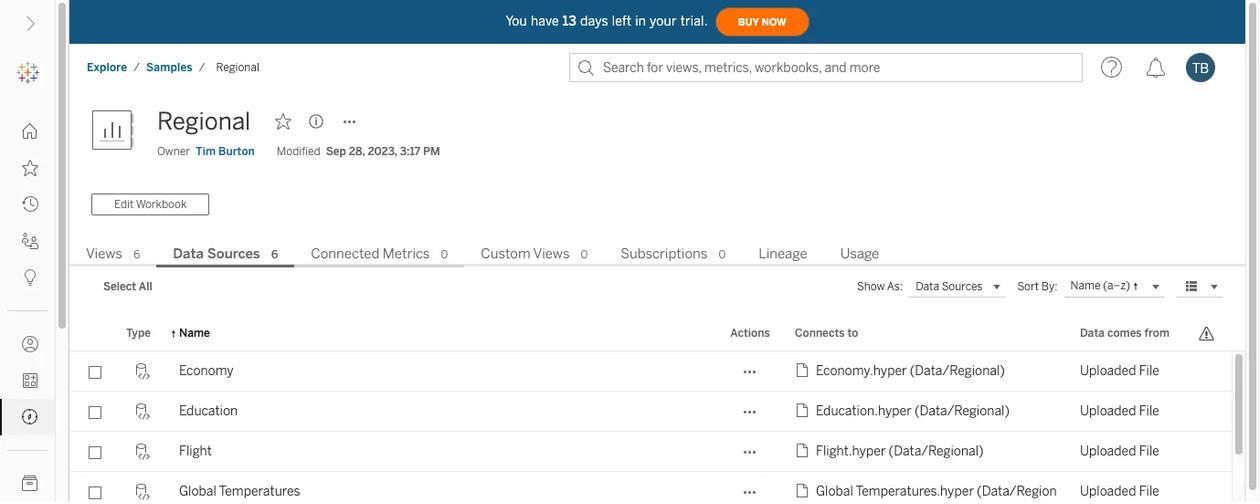 Task type: locate. For each thing, give the bounding box(es) containing it.
explore image
[[22, 409, 38, 426]]

recents image
[[22, 197, 38, 213]]

(data/regional)
[[910, 364, 1005, 379], [915, 404, 1010, 419], [889, 444, 984, 460], [977, 484, 1072, 500]]

data comes from
[[1080, 327, 1170, 340]]

data source (live—embedded in workbook) image
[[133, 444, 149, 461]]

Search for views, metrics, workbooks, and more text field
[[569, 53, 1083, 82]]

3 file from the top
[[1139, 444, 1160, 460]]

views right custom
[[533, 246, 570, 262]]

6 for data sources
[[271, 249, 278, 261]]

name
[[1071, 280, 1101, 293], [179, 327, 210, 340]]

2 vertical spatial file (tableau data engine) image
[[795, 483, 816, 502]]

shared with me image
[[22, 233, 38, 250]]

lineage
[[759, 246, 808, 262]]

4 uploaded file from the top
[[1080, 484, 1173, 500]]

row containing education
[[69, 392, 1232, 432]]

2 uploaded from the top
[[1080, 404, 1137, 419]]

/ right "explore" link
[[134, 61, 140, 74]]

now
[[762, 16, 787, 28]]

name inside 'dropdown button'
[[1071, 280, 1101, 293]]

uploaded file for education.hyper (data/regional)
[[1080, 404, 1173, 419]]

6
[[133, 249, 140, 261], [271, 249, 278, 261]]

0 vertical spatial file (tableau data engine) image
[[795, 363, 816, 381]]

economy.hyper (data/regional)
[[816, 364, 1005, 379]]

1 horizontal spatial global
[[816, 484, 853, 500]]

row group
[[69, 352, 1232, 503]]

0 horizontal spatial views
[[86, 246, 122, 262]]

cell
[[1187, 352, 1232, 392], [1187, 392, 1232, 432], [1187, 432, 1232, 472], [1187, 472, 1232, 503]]

1 vertical spatial name
[[179, 327, 210, 340]]

(data/regional) for economy.hyper (data/regional)
[[910, 364, 1005, 379]]

you
[[506, 13, 527, 29]]

2 uploaded file from the top
[[1080, 404, 1173, 419]]

file for education.hyper (data/regional)
[[1139, 404, 1160, 419]]

name (a–z) button
[[1063, 276, 1165, 298]]

regional right samples
[[216, 61, 259, 74]]

1 uploaded from the top
[[1080, 364, 1137, 379]]

temperatures.hyper
[[856, 484, 974, 500]]

6 right sources
[[271, 249, 278, 261]]

2 file from the top
[[1139, 404, 1160, 419]]

data source (live—embedded in workbook) image
[[133, 364, 149, 380], [133, 404, 149, 420], [133, 484, 149, 501]]

economy.hyper
[[816, 364, 907, 379]]

row containing economy
[[69, 352, 1232, 392]]

3 data source (live—embedded in workbook) image from the top
[[133, 484, 149, 501]]

favorites image
[[22, 160, 38, 176]]

name up economy
[[179, 327, 210, 340]]

4 file from the top
[[1139, 484, 1160, 500]]

1 horizontal spatial 6
[[271, 249, 278, 261]]

actions
[[731, 327, 770, 340]]

regional inside main content
[[157, 107, 251, 136]]

1 cell from the top
[[1187, 352, 1232, 392]]

in
[[635, 13, 646, 29]]

pm
[[423, 145, 440, 158]]

data source (live—embedded in workbook) image up data source (live—embedded in workbook) icon at the bottom of the page
[[133, 404, 149, 420]]

connects to
[[795, 327, 859, 340]]

sources
[[207, 246, 260, 262]]

28,
[[349, 145, 365, 158]]

name left (a–z)
[[1071, 280, 1101, 293]]

file
[[1139, 364, 1160, 379], [1139, 404, 1160, 419], [1139, 444, 1160, 460], [1139, 484, 1160, 500]]

13
[[563, 13, 577, 29]]

flight
[[179, 444, 212, 460]]

0 horizontal spatial name
[[179, 327, 210, 340]]

global for global temperatures
[[179, 484, 216, 500]]

1 vertical spatial regional
[[157, 107, 251, 136]]

grid
[[69, 317, 1246, 503]]

buy now
[[738, 16, 787, 28]]

uploaded file for flight.hyper (data/regional)
[[1080, 444, 1173, 460]]

3 file (tableau data engine) image from the top
[[795, 483, 816, 502]]

2 global from the left
[[816, 484, 853, 500]]

2 data source (live—embedded in workbook) image from the top
[[133, 404, 149, 420]]

1 data source (live—embedded in workbook) image from the top
[[133, 364, 149, 380]]

data sources
[[173, 246, 260, 262]]

1 vertical spatial data source (live—embedded in workbook) image
[[133, 404, 149, 420]]

0 vertical spatial data source (live—embedded in workbook) image
[[133, 364, 149, 380]]

name for name (a–z)
[[1071, 280, 1101, 293]]

views up select
[[86, 246, 122, 262]]

global down flight.hyper
[[816, 484, 853, 500]]

2 6 from the left
[[271, 249, 278, 261]]

uploaded for economy.hyper (data/regional)
[[1080, 364, 1137, 379]]

global
[[179, 484, 216, 500], [816, 484, 853, 500]]

connected metrics
[[311, 246, 430, 262]]

file (tableau data engine) image down file (tableau data engine) image
[[795, 443, 816, 462]]

4 uploaded from the top
[[1080, 484, 1137, 500]]

0 right subscriptions
[[719, 249, 726, 261]]

4 cell from the top
[[1187, 472, 1232, 503]]

6 up the all
[[133, 249, 140, 261]]

0 right custom views
[[581, 249, 588, 261]]

uploaded
[[1080, 364, 1137, 379], [1080, 404, 1137, 419], [1080, 444, 1137, 460], [1080, 484, 1137, 500]]

data left comes
[[1080, 327, 1105, 340]]

select all button
[[91, 276, 164, 298]]

tim
[[196, 145, 216, 158]]

show
[[857, 281, 885, 293]]

custom
[[481, 246, 531, 262]]

1 file from the top
[[1139, 364, 1160, 379]]

0 horizontal spatial 0
[[441, 249, 448, 261]]

0 right metrics
[[441, 249, 448, 261]]

0 vertical spatial data
[[173, 246, 204, 262]]

edit workbook
[[114, 198, 187, 211]]

connected
[[311, 246, 380, 262]]

1 file (tableau data engine) image from the top
[[795, 363, 816, 381]]

data source (live—embedded in workbook) image for education
[[133, 404, 149, 420]]

row group containing economy
[[69, 352, 1232, 503]]

trial.
[[681, 13, 708, 29]]

economy
[[179, 364, 234, 379]]

1 horizontal spatial name
[[1071, 280, 1101, 293]]

data
[[173, 246, 204, 262], [1080, 327, 1105, 340]]

type
[[126, 327, 151, 340]]

data source (live—embedded in workbook) image down type
[[133, 364, 149, 380]]

file for flight.hyper (data/regional)
[[1139, 444, 1160, 460]]

edit workbook button
[[91, 194, 210, 216]]

global temperatures
[[179, 484, 300, 500]]

/ right samples link
[[199, 61, 205, 74]]

owner
[[157, 145, 190, 158]]

modified
[[277, 145, 321, 158]]

1 views from the left
[[86, 246, 122, 262]]

0 horizontal spatial /
[[134, 61, 140, 74]]

your
[[650, 13, 677, 29]]

0 vertical spatial name
[[1071, 280, 1101, 293]]

data source (live—embedded in workbook) image down data source (live—embedded in workbook) icon at the bottom of the page
[[133, 484, 149, 501]]

1 vertical spatial file (tableau data engine) image
[[795, 443, 816, 462]]

0 horizontal spatial 6
[[133, 249, 140, 261]]

1 horizontal spatial views
[[533, 246, 570, 262]]

(a–z)
[[1103, 280, 1131, 293]]

0 for views
[[581, 249, 588, 261]]

1 0 from the left
[[441, 249, 448, 261]]

usage
[[841, 246, 879, 262]]

1 global from the left
[[179, 484, 216, 500]]

0 horizontal spatial global
[[179, 484, 216, 500]]

(data/regional) for education.hyper (data/regional)
[[915, 404, 1010, 419]]

global down "flight" at the bottom
[[179, 484, 216, 500]]

days
[[580, 13, 609, 29]]

views
[[86, 246, 122, 262], [533, 246, 570, 262]]

3 row from the top
[[69, 432, 1232, 472]]

1 row from the top
[[69, 352, 1232, 392]]

file (tableau data engine) image
[[795, 363, 816, 381], [795, 443, 816, 462], [795, 483, 816, 502]]

collections image
[[22, 373, 38, 389]]

1 horizontal spatial /
[[199, 61, 205, 74]]

1 vertical spatial data
[[1080, 327, 1105, 340]]

sort by:
[[1018, 281, 1058, 293]]

cell for global temperatures.hyper (data/regional)
[[1187, 472, 1232, 503]]

uploaded file
[[1080, 364, 1173, 379], [1080, 404, 1173, 419], [1080, 444, 1173, 460], [1080, 484, 1173, 500]]

4 row from the top
[[69, 472, 1232, 503]]

list view image
[[1184, 279, 1200, 295]]

owner tim burton
[[157, 145, 255, 158]]

1 horizontal spatial 0
[[581, 249, 588, 261]]

3 uploaded file from the top
[[1080, 444, 1173, 460]]

file (tableau data engine) image down flight.hyper
[[795, 483, 816, 502]]

education.hyper
[[816, 404, 912, 419]]

/
[[134, 61, 140, 74], [199, 61, 205, 74]]

cell for education.hyper (data/regional)
[[1187, 392, 1232, 432]]

0
[[441, 249, 448, 261], [581, 249, 588, 261], [719, 249, 726, 261]]

all
[[139, 281, 152, 293]]

2 cell from the top
[[1187, 392, 1232, 432]]

explore link
[[86, 60, 128, 75]]

1 horizontal spatial data
[[1080, 327, 1105, 340]]

1 6 from the left
[[133, 249, 140, 261]]

file (tableau data engine) image up file (tableau data engine) image
[[795, 363, 816, 381]]

3 cell from the top
[[1187, 432, 1232, 472]]

data inside sub-spaces tab list
[[173, 246, 204, 262]]

2 0 from the left
[[581, 249, 588, 261]]

2 row from the top
[[69, 392, 1232, 432]]

2023,
[[368, 145, 397, 158]]

0 horizontal spatial data
[[173, 246, 204, 262]]

data left sources
[[173, 246, 204, 262]]

1 uploaded file from the top
[[1080, 364, 1173, 379]]

2 horizontal spatial 0
[[719, 249, 726, 261]]

2 vertical spatial data source (live—embedded in workbook) image
[[133, 484, 149, 501]]

regional up tim
[[157, 107, 251, 136]]

0 vertical spatial regional
[[216, 61, 259, 74]]

row
[[69, 352, 1232, 392], [69, 392, 1232, 432], [69, 432, 1232, 472], [69, 472, 1232, 503]]

data inside grid
[[1080, 327, 1105, 340]]

regional
[[216, 61, 259, 74], [157, 107, 251, 136]]

sort
[[1018, 281, 1039, 293]]

have
[[531, 13, 559, 29]]

main navigation. press the up and down arrow keys to access links. element
[[0, 113, 55, 503]]

file for global temperatures.hyper (data/regional)
[[1139, 484, 1160, 500]]

2 file (tableau data engine) image from the top
[[795, 443, 816, 462]]

3 uploaded from the top
[[1080, 444, 1137, 460]]

select
[[103, 281, 136, 293]]



Task type: vqa. For each thing, say whether or not it's contained in the screenshot.


Task type: describe. For each thing, give the bounding box(es) containing it.
0 for metrics
[[441, 249, 448, 261]]

name (a–z)
[[1071, 280, 1131, 293]]

buy
[[738, 16, 759, 28]]

show as:
[[857, 281, 903, 293]]

recommendations image
[[22, 270, 38, 286]]

2 views from the left
[[533, 246, 570, 262]]

flight.hyper (data/regional)
[[816, 444, 984, 460]]

subscriptions
[[621, 246, 708, 262]]

regional element
[[211, 61, 265, 74]]

burton
[[218, 145, 255, 158]]

1 / from the left
[[134, 61, 140, 74]]

tim burton link
[[196, 143, 255, 160]]

file (tableau data engine) image
[[795, 403, 816, 421]]

flight.hyper
[[816, 444, 886, 460]]

select all
[[103, 281, 152, 293]]

sub-spaces tab list
[[69, 244, 1246, 268]]

row containing global temperatures
[[69, 472, 1232, 503]]

metrics
[[383, 246, 430, 262]]

row group inside grid
[[69, 352, 1232, 503]]

row containing flight
[[69, 432, 1232, 472]]

file for economy.hyper (data/regional)
[[1139, 364, 1160, 379]]

modified sep 28, 2023, 3:17 pm
[[277, 145, 440, 158]]

uploaded file for global temperatures.hyper (data/regional)
[[1080, 484, 1173, 500]]

data for data sources
[[173, 246, 204, 262]]

data for data comes from
[[1080, 327, 1105, 340]]

uploaded file for economy.hyper (data/regional)
[[1080, 364, 1173, 379]]

navigation panel element
[[0, 55, 55, 503]]

explore
[[87, 61, 127, 74]]

uploaded for flight.hyper (data/regional)
[[1080, 444, 1137, 460]]

temperatures
[[219, 484, 300, 500]]

2 / from the left
[[199, 61, 205, 74]]

(data/regional) for flight.hyper (data/regional)
[[889, 444, 984, 460]]

samples
[[146, 61, 193, 74]]

file (tableau data engine) image for global
[[795, 483, 816, 502]]

file (tableau data engine) image for flight.hyper
[[795, 443, 816, 462]]

file (tableau data engine) image for economy.hyper
[[795, 363, 816, 381]]

explore / samples /
[[87, 61, 205, 74]]

by:
[[1042, 281, 1058, 293]]

3:17
[[400, 145, 421, 158]]

global for global temperatures.hyper (data/regional)
[[816, 484, 853, 500]]

you have 13 days left in your trial.
[[506, 13, 708, 29]]

data source (live—embedded in workbook) image for economy
[[133, 364, 149, 380]]

samples link
[[145, 60, 194, 75]]

buy now button
[[715, 7, 809, 37]]

personal space image
[[22, 336, 38, 353]]

education.hyper (data/regional)
[[816, 404, 1010, 419]]

6 for views
[[133, 249, 140, 261]]

uploaded for education.hyper (data/regional)
[[1080, 404, 1137, 419]]

connects
[[795, 327, 845, 340]]

left
[[612, 13, 632, 29]]

home image
[[22, 123, 38, 140]]

comes
[[1108, 327, 1142, 340]]

external assets image
[[22, 476, 38, 493]]

cell for economy.hyper (data/regional)
[[1187, 352, 1232, 392]]

name for name
[[179, 327, 210, 340]]

uploaded for global temperatures.hyper (data/regional)
[[1080, 484, 1137, 500]]

edit
[[114, 198, 134, 211]]

sep
[[326, 145, 346, 158]]

education
[[179, 404, 238, 419]]

custom views
[[481, 246, 570, 262]]

3 0 from the left
[[719, 249, 726, 261]]

workbook
[[136, 198, 187, 211]]

workbook image
[[91, 103, 146, 158]]

from
[[1145, 327, 1170, 340]]

as:
[[887, 281, 903, 293]]

grid containing economy
[[69, 317, 1246, 503]]

global temperatures.hyper (data/regional)
[[816, 484, 1072, 500]]

to
[[848, 327, 859, 340]]

regional main content
[[69, 91, 1246, 503]]

cell for flight.hyper (data/regional)
[[1187, 432, 1232, 472]]

data source (live—embedded in workbook) image for global temperatures
[[133, 484, 149, 501]]



